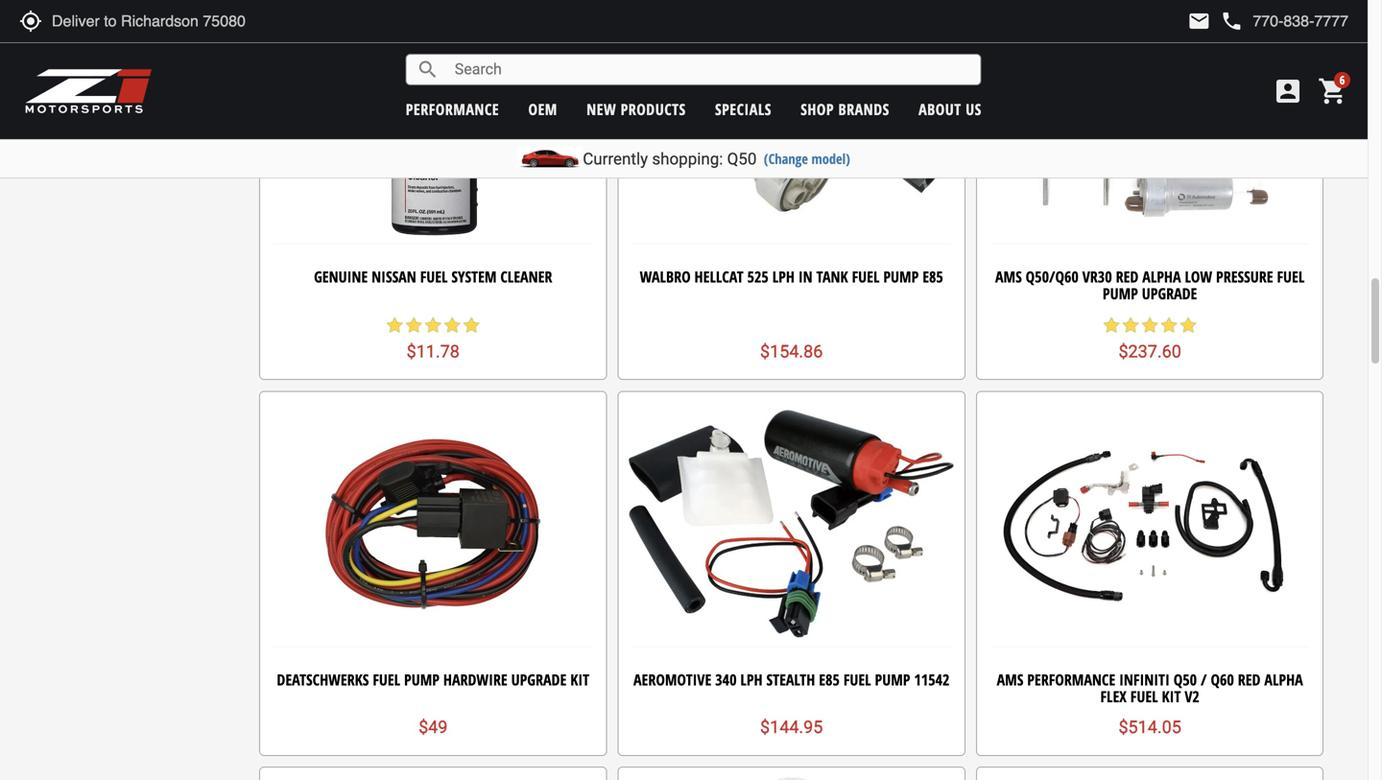 Task type: describe. For each thing, give the bounding box(es) containing it.
hardwire
[[443, 669, 507, 690]]

aeromotive 340 lph stealth e85 fuel pump 11542
[[633, 669, 950, 690]]

account_box link
[[1268, 76, 1308, 107]]

8 star from the left
[[1140, 316, 1160, 335]]

$11.78
[[407, 342, 460, 362]]

red inside the ams q50/q60 vr30 red alpha low pressure fuel pump upgrade
[[1116, 266, 1139, 287]]

performance
[[406, 99, 499, 120]]

aeromotive
[[633, 669, 712, 690]]

performance link
[[406, 99, 499, 120]]

fuel right nissan at the top
[[420, 266, 448, 287]]

phone link
[[1220, 10, 1349, 33]]

q50/q60
[[1026, 266, 1079, 287]]

0 vertical spatial q50
[[727, 149, 757, 168]]

shopping_cart
[[1318, 76, 1349, 107]]

search
[[416, 58, 439, 81]]

1 vertical spatial upgrade
[[511, 669, 567, 690]]

my_location
[[19, 10, 42, 33]]

lph
[[772, 266, 795, 287]]

$144.95
[[760, 718, 823, 738]]

fuel inside ams performance infiniti q50 / q60 red alpha flex fuel kit v2
[[1131, 686, 1158, 707]]

brands
[[838, 99, 890, 120]]

Search search field
[[439, 55, 981, 84]]

flex
[[1100, 686, 1127, 707]]

mail phone
[[1188, 10, 1243, 33]]

lph
[[740, 669, 763, 690]]

deatschwerks
[[277, 669, 369, 690]]

specials
[[715, 99, 772, 120]]

(change model) link
[[764, 149, 850, 168]]

pressure
[[1216, 266, 1273, 287]]

$49
[[419, 718, 448, 738]]

fuel right the stealth
[[844, 669, 871, 690]]

star star star star star $237.60
[[1102, 316, 1198, 362]]

2 star from the left
[[404, 316, 424, 335]]

340
[[715, 669, 737, 690]]

new products
[[587, 99, 686, 120]]

5 star from the left
[[462, 316, 481, 335]]

pump right "tank" at top
[[883, 266, 919, 287]]

ams for ams performance infiniti q50 / q60 red alpha flex fuel kit v2
[[997, 669, 1023, 690]]

kit inside ams performance infiniti q50 / q60 red alpha flex fuel kit v2
[[1162, 686, 1181, 707]]

q60
[[1211, 669, 1234, 690]]

3 star from the left
[[424, 316, 443, 335]]

walbro
[[640, 266, 691, 287]]

mail link
[[1188, 10, 1211, 33]]

stealth
[[766, 669, 815, 690]]

hellcat
[[695, 266, 744, 287]]

low
[[1185, 266, 1212, 287]]

in
[[798, 266, 813, 287]]

shopping_cart link
[[1313, 76, 1349, 107]]

0 vertical spatial e85
[[923, 266, 943, 287]]

ams q50/q60 vr30 red alpha low pressure fuel pump upgrade
[[995, 266, 1305, 304]]

infiniti
[[1119, 669, 1170, 690]]

oem link
[[528, 99, 558, 120]]

genuine nissan fuel system cleaner
[[314, 266, 552, 287]]

9 star from the left
[[1160, 316, 1179, 335]]

account_box
[[1273, 76, 1303, 107]]

$237.60
[[1119, 342, 1181, 362]]

1 vertical spatial e85
[[819, 669, 840, 690]]

walbro hellcat 525 lph in tank fuel pump e85
[[640, 266, 943, 287]]



Task type: locate. For each thing, give the bounding box(es) containing it.
pump up star star star star star $237.60
[[1103, 283, 1138, 304]]

1 vertical spatial ams
[[997, 669, 1023, 690]]

cleaner
[[500, 266, 552, 287]]

1 vertical spatial red
[[1238, 669, 1261, 690]]

products
[[621, 99, 686, 120]]

(change
[[764, 149, 808, 168]]

0 horizontal spatial e85
[[819, 669, 840, 690]]

system
[[452, 266, 497, 287]]

mail
[[1188, 10, 1211, 33]]

0 horizontal spatial q50
[[727, 149, 757, 168]]

star star star star star $11.78
[[385, 316, 481, 362]]

$154.86
[[760, 342, 823, 362]]

pump inside the ams q50/q60 vr30 red alpha low pressure fuel pump upgrade
[[1103, 283, 1138, 304]]

fuel
[[420, 266, 448, 287], [852, 266, 880, 287], [1277, 266, 1305, 287], [373, 669, 400, 690], [844, 669, 871, 690], [1131, 686, 1158, 707]]

vr30
[[1082, 266, 1112, 287]]

1 horizontal spatial e85
[[923, 266, 943, 287]]

ams inside ams performance infiniti q50 / q60 red alpha flex fuel kit v2
[[997, 669, 1023, 690]]

kit left v2
[[1162, 686, 1181, 707]]

0 vertical spatial ams
[[995, 266, 1022, 287]]

shop brands link
[[801, 99, 890, 120]]

6 star from the left
[[1102, 316, 1121, 335]]

pump
[[883, 266, 919, 287], [1103, 283, 1138, 304], [404, 669, 440, 690], [875, 669, 910, 690]]

1 horizontal spatial alpha
[[1265, 669, 1303, 690]]

deatschwerks fuel pump hardwire upgrade kit
[[277, 669, 589, 690]]

oem
[[528, 99, 558, 120]]

upgrade
[[1142, 283, 1197, 304], [511, 669, 567, 690]]

ams for ams q50/q60 vr30 red alpha low pressure fuel pump upgrade
[[995, 266, 1022, 287]]

pump up $49
[[404, 669, 440, 690]]

red inside ams performance infiniti q50 / q60 red alpha flex fuel kit v2
[[1238, 669, 1261, 690]]

alpha left "low"
[[1142, 266, 1181, 287]]

1 vertical spatial alpha
[[1265, 669, 1303, 690]]

genuine
[[314, 266, 368, 287]]

4 star from the left
[[443, 316, 462, 335]]

1 horizontal spatial upgrade
[[1142, 283, 1197, 304]]

$514.05
[[1119, 718, 1181, 738]]

nissan
[[372, 266, 416, 287]]

fuel right the pressure
[[1277, 266, 1305, 287]]

1 horizontal spatial q50
[[1174, 669, 1197, 690]]

alpha inside the ams q50/q60 vr30 red alpha low pressure fuel pump upgrade
[[1142, 266, 1181, 287]]

0 horizontal spatial kit
[[570, 669, 589, 690]]

ams inside the ams q50/q60 vr30 red alpha low pressure fuel pump upgrade
[[995, 266, 1022, 287]]

red right q60 on the bottom of page
[[1238, 669, 1261, 690]]

shop brands
[[801, 99, 890, 120]]

ams left performance at the bottom
[[997, 669, 1023, 690]]

ams left 'q50/q60'
[[995, 266, 1022, 287]]

red right vr30
[[1116, 266, 1139, 287]]

0 horizontal spatial red
[[1116, 266, 1139, 287]]

upgrade up star star star star star $237.60
[[1142, 283, 1197, 304]]

1 horizontal spatial red
[[1238, 669, 1261, 690]]

525
[[747, 266, 769, 287]]

q50 left /
[[1174, 669, 1197, 690]]

kit
[[570, 669, 589, 690], [1162, 686, 1181, 707]]

0 horizontal spatial upgrade
[[511, 669, 567, 690]]

new
[[587, 99, 616, 120]]

1 vertical spatial q50
[[1174, 669, 1197, 690]]

specials link
[[715, 99, 772, 120]]

red
[[1116, 266, 1139, 287], [1238, 669, 1261, 690]]

7 star from the left
[[1121, 316, 1140, 335]]

about us link
[[919, 99, 982, 120]]

about
[[919, 99, 961, 120]]

about us
[[919, 99, 982, 120]]

0 vertical spatial red
[[1116, 266, 1139, 287]]

z1 motorsports logo image
[[24, 67, 153, 115]]

shop
[[801, 99, 834, 120]]

fuel inside the ams q50/q60 vr30 red alpha low pressure fuel pump upgrade
[[1277, 266, 1305, 287]]

kit left aeromotive
[[570, 669, 589, 690]]

us
[[966, 99, 982, 120]]

shopping:
[[652, 149, 723, 168]]

0 vertical spatial upgrade
[[1142, 283, 1197, 304]]

0 horizontal spatial alpha
[[1142, 266, 1181, 287]]

e85
[[923, 266, 943, 287], [819, 669, 840, 690]]

alpha inside ams performance infiniti q50 / q60 red alpha flex fuel kit v2
[[1265, 669, 1303, 690]]

currently
[[583, 149, 648, 168]]

q50
[[727, 149, 757, 168], [1174, 669, 1197, 690]]

alpha
[[1142, 266, 1181, 287], [1265, 669, 1303, 690]]

11542
[[914, 669, 950, 690]]

v2
[[1185, 686, 1200, 707]]

pump left 11542
[[875, 669, 910, 690]]

10 star from the left
[[1179, 316, 1198, 335]]

tank
[[816, 266, 848, 287]]

fuel right "tank" at top
[[852, 266, 880, 287]]

new products link
[[587, 99, 686, 120]]

model)
[[812, 149, 850, 168]]

q50 inside ams performance infiniti q50 / q60 red alpha flex fuel kit v2
[[1174, 669, 1197, 690]]

upgrade right hardwire
[[511, 669, 567, 690]]

currently shopping: q50 (change model)
[[583, 149, 850, 168]]

0 vertical spatial alpha
[[1142, 266, 1181, 287]]

fuel right deatschwerks
[[373, 669, 400, 690]]

/
[[1201, 669, 1207, 690]]

fuel right flex
[[1131, 686, 1158, 707]]

star
[[385, 316, 404, 335], [404, 316, 424, 335], [424, 316, 443, 335], [443, 316, 462, 335], [462, 316, 481, 335], [1102, 316, 1121, 335], [1121, 316, 1140, 335], [1140, 316, 1160, 335], [1160, 316, 1179, 335], [1179, 316, 1198, 335]]

q50 left (change
[[727, 149, 757, 168]]

1 horizontal spatial kit
[[1162, 686, 1181, 707]]

performance
[[1027, 669, 1115, 690]]

ams
[[995, 266, 1022, 287], [997, 669, 1023, 690]]

phone
[[1220, 10, 1243, 33]]

1 star from the left
[[385, 316, 404, 335]]

ams performance infiniti q50 / q60 red alpha flex fuel kit v2
[[997, 669, 1303, 707]]

upgrade inside the ams q50/q60 vr30 red alpha low pressure fuel pump upgrade
[[1142, 283, 1197, 304]]

alpha right q60 on the bottom of page
[[1265, 669, 1303, 690]]



Task type: vqa. For each thing, say whether or not it's contained in the screenshot.
HOTBOX
no



